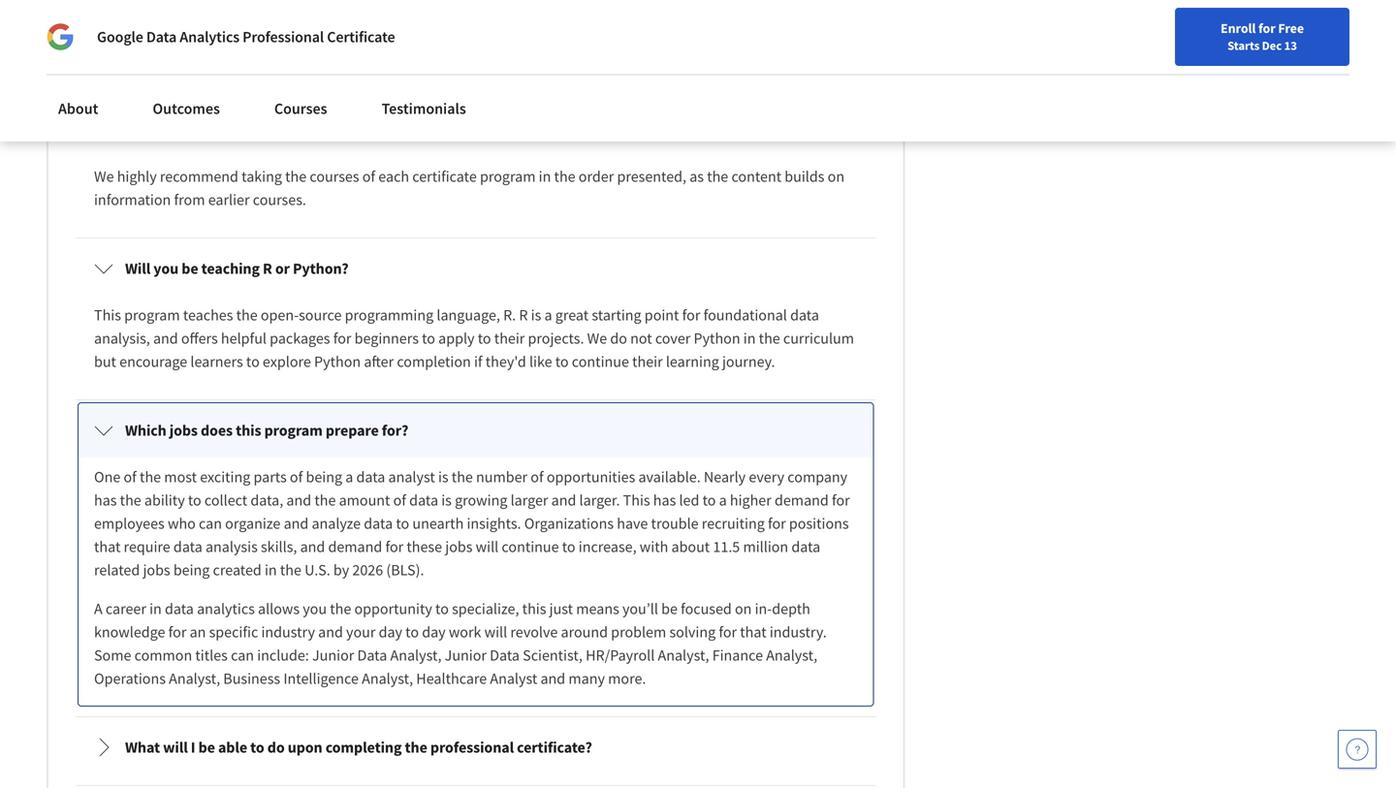 Task type: describe. For each thing, give the bounding box(es) containing it.
career
[[106, 599, 146, 619]]

point
[[645, 306, 679, 325]]

starting
[[592, 306, 642, 325]]

to down helpful
[[246, 352, 260, 371]]

and right "data,"
[[287, 491, 312, 510]]

to up work
[[436, 599, 449, 619]]

the down skills,
[[280, 561, 302, 580]]

cover
[[656, 329, 691, 348]]

1 horizontal spatial being
[[306, 468, 342, 487]]

r.
[[504, 306, 516, 325]]

offers
[[181, 329, 218, 348]]

which jobs does this program prepare for? button
[[79, 403, 873, 458]]

data down the "positions"
[[792, 537, 821, 557]]

this inside one of the most exciting parts of being a data analyst is the number of opportunities available. nearly every company has the ability to collect data, and the amount of data is growing larger and larger. this has led to a higher demand for employees who can organize and analyze data to unearth insights. organizations have trouble recruiting for positions that require data analysis skills, and demand for these jobs will continue to increase, with about 11.5 million data related jobs being created in the u.s. by 2026 (bls).
[[623, 491, 651, 510]]

2 vertical spatial be
[[198, 738, 215, 758]]

will inside dropdown button
[[163, 738, 188, 758]]

learners
[[191, 352, 243, 371]]

means
[[576, 599, 620, 619]]

what
[[125, 738, 160, 758]]

analyst, down the titles
[[169, 669, 220, 689]]

number
[[476, 468, 528, 487]]

google image
[[47, 23, 74, 50]]

knowledge
[[94, 623, 165, 642]]

not
[[631, 329, 653, 348]]

1 horizontal spatial data
[[357, 646, 387, 665]]

finance
[[713, 646, 763, 665]]

by
[[334, 561, 349, 580]]

for up finance
[[719, 623, 737, 642]]

what will i be able to do upon completing the professional certificate? button
[[79, 721, 873, 775]]

collect
[[205, 491, 248, 510]]

to down organizations
[[562, 537, 576, 557]]

upon
[[288, 738, 323, 758]]

google
[[97, 27, 143, 47]]

to up 'if'
[[478, 329, 491, 348]]

11.5
[[713, 537, 740, 557]]

after
[[364, 352, 394, 371]]

to right led
[[703, 491, 716, 510]]

for up (bls).
[[386, 537, 404, 557]]

include:
[[257, 646, 309, 665]]

who
[[168, 514, 196, 533]]

will inside a career in data analytics allows you the opportunity to specialize, this just means you'll be focused on in-depth knowledge for an specific industry and your day to day work will revolve around problem solving for that industry. some common titles can include: junior data analyst, junior data scientist, hr/payroll analyst, finance analyst, operations analyst, business intelligence analyst, healthcare analyst and many more.
[[485, 623, 508, 642]]

analyst, down your
[[362, 669, 413, 689]]

that inside a career in data analytics allows you the opportunity to specialize, this just means you'll be focused on in-depth knowledge for an specific industry and your day to day work will revolve around problem solving for that industry. some common titles can include: junior data analyst, junior data scientist, hr/payroll analyst, finance analyst, operations analyst, business intelligence analyst, healthcare analyst and many more.
[[740, 623, 767, 642]]

employees
[[94, 514, 165, 533]]

and up organizations
[[552, 491, 577, 510]]

created
[[213, 561, 262, 580]]

open-
[[261, 306, 299, 325]]

able
[[218, 738, 247, 758]]

this inside this program teaches the open-source programming language, r. r is a great starting point for foundational data analysis, and offers helpful packages for beginners to apply to their projects. we do not cover python in the curriculum but encourage learners to explore python after completion if they'd like to continue their learning journey.
[[94, 306, 121, 325]]

learning
[[666, 352, 720, 371]]

1 list item from the top
[[76, 0, 876, 31]]

teaching
[[201, 259, 260, 278]]

encourage
[[119, 352, 187, 371]]

the up "journey."
[[759, 329, 781, 348]]

ability
[[144, 491, 185, 510]]

common
[[134, 646, 192, 665]]

free
[[1279, 19, 1305, 37]]

analyst, down industry. on the right of the page
[[767, 646, 818, 665]]

we highly recommend taking the courses of each certificate program in the order presented, as the content builds on information from earlier courses.
[[94, 167, 848, 209]]

will you be teaching r or python?
[[125, 259, 349, 278]]

(bls).
[[386, 561, 424, 580]]

coursera image
[[23, 16, 146, 47]]

0 horizontal spatial data
[[146, 27, 177, 47]]

for left an in the left of the page
[[168, 623, 187, 642]]

with
[[640, 537, 669, 557]]

the up growing
[[452, 468, 473, 487]]

analytics
[[180, 27, 240, 47]]

prepare
[[326, 421, 379, 440]]

continue inside this program teaches the open-source programming language, r. r is a great starting point for foundational data analysis, and offers helpful packages for beginners to apply to their projects. we do not cover python in the curriculum but encourage learners to explore python after completion if they'd like to continue their learning journey.
[[572, 352, 629, 371]]

2 day from the left
[[422, 623, 446, 642]]

but
[[94, 352, 116, 371]]

google data analytics professional certificate
[[97, 27, 395, 47]]

analysis
[[206, 537, 258, 557]]

many
[[569, 669, 605, 689]]

data down amount
[[364, 514, 393, 533]]

a inside this program teaches the open-source programming language, r. r is a great starting point for foundational data analysis, and offers helpful packages for beginners to apply to their projects. we do not cover python in the curriculum but encourage learners to explore python after completion if they'd like to continue their learning journey.
[[545, 306, 553, 325]]

what will i be able to do upon completing the professional certificate?
[[125, 738, 593, 758]]

focused
[[681, 599, 732, 619]]

of inside we highly recommend taking the courses of each certificate program in the order presented, as the content builds on information from earlier courses.
[[363, 167, 376, 186]]

of right parts
[[290, 468, 303, 487]]

courses
[[310, 167, 359, 186]]

you inside a career in data analytics allows you the opportunity to specialize, this just means you'll be focused on in-depth knowledge for an specific industry and your day to day work will revolve around problem solving for that industry. some common titles can include: junior data analyst, junior data scientist, hr/payroll analyst, finance analyst, operations analyst, business intelligence analyst, healthcare analyst and many more.
[[303, 599, 327, 619]]

data inside a career in data analytics allows you the opportunity to specialize, this just means you'll be focused on in-depth knowledge for an specific industry and your day to day work will revolve around problem solving for that industry. some common titles can include: junior data analyst, junior data scientist, hr/payroll analyst, finance analyst, operations analyst, business intelligence analyst, healthcare analyst and many more.
[[165, 599, 194, 619]]

can inside one of the most exciting parts of being a data analyst is the number of opportunities available. nearly every company has the ability to collect data, and the amount of data is growing larger and larger. this has led to a higher demand for employees who can organize and analyze data to unearth insights. organizations have trouble recruiting for positions that require data analysis skills, and demand for these jobs will continue to increase, with about 11.5 million data related jobs being created in the u.s. by 2026 (bls).
[[199, 514, 222, 533]]

2026
[[352, 561, 383, 580]]

program inside dropdown button
[[264, 421, 323, 440]]

every
[[749, 468, 785, 487]]

do inside dropdown button
[[267, 738, 285, 758]]

depth
[[772, 599, 811, 619]]

2 has from the left
[[654, 491, 676, 510]]

is inside this program teaches the open-source programming language, r. r is a great starting point for foundational data analysis, and offers helpful packages for beginners to apply to their projects. we do not cover python in the curriculum but encourage learners to explore python after completion if they'd like to continue their learning journey.
[[531, 306, 542, 325]]

hr/payroll
[[586, 646, 655, 665]]

in inside a career in data analytics allows you the opportunity to specialize, this just means you'll be focused on in-depth knowledge for an specific industry and your day to day work will revolve around problem solving for that industry. some common titles can include: junior data analyst, junior data scientist, hr/payroll analyst, finance analyst, operations analyst, business intelligence analyst, healthcare analyst and many more.
[[150, 599, 162, 619]]

professional
[[243, 27, 324, 47]]

help center image
[[1346, 738, 1370, 762]]

courses
[[274, 99, 327, 118]]

this inside a career in data analytics allows you the opportunity to specialize, this just means you'll be focused on in-depth knowledge for an specific industry and your day to day work will revolve around problem solving for that industry. some common titles can include: junior data analyst, junior data scientist, hr/payroll analyst, finance analyst, operations analyst, business intelligence analyst, healthcare analyst and many more.
[[523, 599, 547, 619]]

completing
[[326, 738, 402, 758]]

to up completion
[[422, 329, 436, 348]]

source
[[299, 306, 342, 325]]

this inside dropdown button
[[236, 421, 261, 440]]

growing
[[455, 491, 508, 510]]

certificate
[[413, 167, 477, 186]]

a
[[94, 599, 103, 619]]

the up courses.
[[285, 167, 307, 186]]

data down who
[[174, 537, 203, 557]]

for up million
[[768, 514, 786, 533]]

of right one
[[124, 468, 137, 487]]

data down analyst
[[410, 491, 439, 510]]

explore
[[263, 352, 311, 371]]

the up employees
[[120, 491, 141, 510]]

program inside this program teaches the open-source programming language, r. r is a great starting point for foundational data analysis, and offers helpful packages for beginners to apply to their projects. we do not cover python in the curriculum but encourage learners to explore python after completion if they'd like to continue their learning journey.
[[124, 306, 180, 325]]

earlier
[[208, 190, 250, 209]]

the inside a career in data analytics allows you the opportunity to specialize, this just means you'll be focused on in-depth knowledge for an specific industry and your day to day work will revolve around problem solving for that industry. some common titles can include: junior data analyst, junior data scientist, hr/payroll analyst, finance analyst, operations analyst, business intelligence analyst, healthcare analyst and many more.
[[330, 599, 351, 619]]

information
[[94, 190, 171, 209]]

for right point
[[683, 306, 701, 325]]

in-
[[755, 599, 772, 619]]

continue inside one of the most exciting parts of being a data analyst is the number of opportunities available. nearly every company has the ability to collect data, and the amount of data is growing larger and larger. this has led to a higher demand for employees who can organize and analyze data to unearth insights. organizations have trouble recruiting for positions that require data analysis skills, and demand for these jobs will continue to increase, with about 11.5 million data related jobs being created in the u.s. by 2026 (bls).
[[502, 537, 559, 557]]

courses link
[[263, 87, 339, 130]]

exciting
[[200, 468, 251, 487]]

0 horizontal spatial demand
[[328, 537, 382, 557]]

data up amount
[[356, 468, 385, 487]]

testimonials
[[382, 99, 466, 118]]

and inside this program teaches the open-source programming language, r. r is a great starting point for foundational data analysis, and offers helpful packages for beginners to apply to their projects. we do not cover python in the curriculum but encourage learners to explore python after completion if they'd like to continue their learning journey.
[[153, 329, 178, 348]]

to up who
[[188, 491, 202, 510]]

larger.
[[580, 491, 620, 510]]

and left your
[[318, 623, 343, 642]]

specialize,
[[452, 599, 519, 619]]

content
[[732, 167, 782, 186]]

solving
[[670, 623, 716, 642]]

about link
[[47, 87, 110, 130]]

require
[[124, 537, 170, 557]]

and up u.s.
[[300, 537, 325, 557]]

0 vertical spatial demand
[[775, 491, 829, 510]]

unearth
[[413, 514, 464, 533]]

analyst, down solving
[[658, 646, 710, 665]]

1 day from the left
[[379, 623, 403, 642]]

which
[[125, 421, 167, 440]]

program inside we highly recommend taking the courses of each certificate program in the order presented, as the content builds on information from earlier courses.
[[480, 167, 536, 186]]

analyst, up healthcare
[[390, 646, 442, 665]]

some
[[94, 646, 131, 665]]

1 junior from the left
[[312, 646, 354, 665]]

projects.
[[528, 329, 584, 348]]

foundational
[[704, 306, 788, 325]]

r inside this program teaches the open-source programming language, r. r is a great starting point for foundational data analysis, and offers helpful packages for beginners to apply to their projects. we do not cover python in the curriculum but encourage learners to explore python after completion if they'd like to continue their learning journey.
[[519, 306, 528, 325]]



Task type: locate. For each thing, give the bounding box(es) containing it.
programming
[[345, 306, 434, 325]]

0 horizontal spatial that
[[94, 537, 121, 557]]

completion
[[397, 352, 471, 371]]

being up amount
[[306, 468, 342, 487]]

data up an in the left of the page
[[165, 599, 194, 619]]

be inside a career in data analytics allows you the opportunity to specialize, this just means you'll be focused on in-depth knowledge for an specific industry and your day to day work will revolve around problem solving for that industry. some common titles can include: junior data analyst, junior data scientist, hr/payroll analyst, finance analyst, operations analyst, business intelligence analyst, healthcare analyst and many more.
[[662, 599, 678, 619]]

1 vertical spatial continue
[[502, 537, 559, 557]]

for
[[1259, 19, 1276, 37], [683, 306, 701, 325], [333, 329, 352, 348], [832, 491, 850, 510], [768, 514, 786, 533], [386, 537, 404, 557], [168, 623, 187, 642], [719, 623, 737, 642]]

revolve
[[511, 623, 558, 642]]

1 vertical spatial this
[[523, 599, 547, 619]]

in up "journey."
[[744, 329, 756, 348]]

has down one
[[94, 491, 117, 510]]

recruiting
[[702, 514, 765, 533]]

1 horizontal spatial that
[[740, 623, 767, 642]]

1 vertical spatial a
[[346, 468, 353, 487]]

enroll for free starts dec 13
[[1221, 19, 1305, 53]]

parts
[[254, 468, 287, 487]]

for up dec
[[1259, 19, 1276, 37]]

0 horizontal spatial python
[[314, 352, 361, 371]]

testimonials link
[[370, 87, 478, 130]]

larger
[[511, 491, 549, 510]]

the right completing
[[405, 738, 428, 758]]

does
[[201, 421, 233, 440]]

the up ability at the left bottom of page
[[140, 468, 161, 487]]

we inside we highly recommend taking the courses of each certificate program in the order presented, as the content builds on information from earlier courses.
[[94, 167, 114, 186]]

their down r.
[[495, 329, 525, 348]]

do
[[610, 329, 628, 348], [267, 738, 285, 758]]

you inside dropdown button
[[154, 259, 179, 278]]

0 horizontal spatial has
[[94, 491, 117, 510]]

1 vertical spatial we
[[587, 329, 607, 348]]

0 horizontal spatial being
[[173, 561, 210, 580]]

healthcare
[[416, 669, 487, 689]]

to up "these"
[[396, 514, 410, 533]]

0 vertical spatial we
[[94, 167, 114, 186]]

in left order
[[539, 167, 551, 186]]

data right google
[[146, 27, 177, 47]]

0 vertical spatial do
[[610, 329, 628, 348]]

2 horizontal spatial data
[[490, 646, 520, 665]]

these
[[407, 537, 442, 557]]

be left teaching
[[182, 259, 198, 278]]

courses.
[[253, 190, 306, 209]]

on right builds
[[828, 167, 845, 186]]

in right career
[[150, 599, 162, 619]]

1 vertical spatial is
[[438, 468, 449, 487]]

a up amount
[[346, 468, 353, 487]]

1 vertical spatial demand
[[328, 537, 382, 557]]

one
[[94, 468, 121, 487]]

specific
[[209, 623, 258, 642]]

python left after
[[314, 352, 361, 371]]

the
[[285, 167, 307, 186], [554, 167, 576, 186], [707, 167, 729, 186], [236, 306, 258, 325], [759, 329, 781, 348], [140, 468, 161, 487], [452, 468, 473, 487], [120, 491, 141, 510], [315, 491, 336, 510], [280, 561, 302, 580], [330, 599, 351, 619], [405, 738, 428, 758]]

1 vertical spatial python
[[314, 352, 361, 371]]

be
[[182, 259, 198, 278], [662, 599, 678, 619], [198, 738, 215, 758]]

increase,
[[579, 537, 637, 557]]

to down "opportunity"
[[406, 623, 419, 642]]

1 vertical spatial that
[[740, 623, 767, 642]]

0 vertical spatial this
[[236, 421, 261, 440]]

their down 'not'
[[633, 352, 663, 371]]

this up have
[[623, 491, 651, 510]]

insights.
[[467, 514, 521, 533]]

a left great
[[545, 306, 553, 325]]

a
[[545, 306, 553, 325], [346, 468, 353, 487], [719, 491, 727, 510]]

0 vertical spatial program
[[480, 167, 536, 186]]

analytics
[[197, 599, 255, 619]]

data up 'curriculum'
[[791, 306, 820, 325]]

have
[[617, 514, 648, 533]]

is right r.
[[531, 306, 542, 325]]

do left 'not'
[[610, 329, 628, 348]]

will left i
[[163, 738, 188, 758]]

about
[[58, 99, 98, 118]]

1 horizontal spatial a
[[545, 306, 553, 325]]

in inside one of the most exciting parts of being a data analyst is the number of opportunities available. nearly every company has the ability to collect data, and the amount of data is growing larger and larger. this has led to a higher demand for employees who can organize and analyze data to unearth insights. organizations have trouble recruiting for positions that require data analysis skills, and demand for these jobs will continue to increase, with about 11.5 million data related jobs being created in the u.s. by 2026 (bls).
[[265, 561, 277, 580]]

r inside dropdown button
[[263, 259, 272, 278]]

will
[[125, 259, 151, 278]]

program up parts
[[264, 421, 323, 440]]

1 horizontal spatial program
[[264, 421, 323, 440]]

and
[[153, 329, 178, 348], [287, 491, 312, 510], [552, 491, 577, 510], [284, 514, 309, 533], [300, 537, 325, 557], [318, 623, 343, 642], [541, 669, 566, 689]]

1 has from the left
[[94, 491, 117, 510]]

0 horizontal spatial a
[[346, 468, 353, 487]]

0 vertical spatial that
[[94, 537, 121, 557]]

jobs down unearth
[[446, 537, 473, 557]]

for up the "positions"
[[832, 491, 850, 510]]

0 vertical spatial on
[[828, 167, 845, 186]]

and down the scientist,
[[541, 669, 566, 689]]

led
[[680, 491, 700, 510]]

beginners
[[355, 329, 419, 348]]

available.
[[639, 468, 701, 487]]

0 horizontal spatial we
[[94, 167, 114, 186]]

of
[[363, 167, 376, 186], [124, 468, 137, 487], [290, 468, 303, 487], [531, 468, 544, 487], [393, 491, 406, 510]]

1 horizontal spatial on
[[828, 167, 845, 186]]

0 horizontal spatial junior
[[312, 646, 354, 665]]

1 vertical spatial r
[[519, 306, 528, 325]]

company
[[788, 468, 848, 487]]

0 horizontal spatial day
[[379, 623, 403, 642]]

industry
[[261, 623, 315, 642]]

demand up 2026
[[328, 537, 382, 557]]

0 vertical spatial is
[[531, 306, 542, 325]]

0 horizontal spatial do
[[267, 738, 285, 758]]

the up helpful
[[236, 306, 258, 325]]

has down available.
[[654, 491, 676, 510]]

1 horizontal spatial demand
[[775, 491, 829, 510]]

of down analyst
[[393, 491, 406, 510]]

can down specific
[[231, 646, 254, 665]]

of left the each
[[363, 167, 376, 186]]

menu item
[[1026, 19, 1151, 82]]

1 horizontal spatial do
[[610, 329, 628, 348]]

1 vertical spatial this
[[623, 491, 651, 510]]

0 vertical spatial python
[[694, 329, 741, 348]]

journey.
[[723, 352, 776, 371]]

1 horizontal spatial their
[[633, 352, 663, 371]]

2 horizontal spatial program
[[480, 167, 536, 186]]

the up analyze on the left bottom of the page
[[315, 491, 336, 510]]

we
[[94, 167, 114, 186], [587, 329, 607, 348]]

like
[[530, 352, 552, 371]]

1 vertical spatial can
[[231, 646, 254, 665]]

0 vertical spatial can
[[199, 514, 222, 533]]

data up analyst
[[490, 646, 520, 665]]

1 horizontal spatial this
[[523, 599, 547, 619]]

presented,
[[617, 167, 687, 186]]

on left in-
[[735, 599, 752, 619]]

r left or
[[263, 259, 272, 278]]

is
[[531, 306, 542, 325], [438, 468, 449, 487], [442, 491, 452, 510]]

we inside this program teaches the open-source programming language, r. r is a great starting point for foundational data analysis, and offers helpful packages for beginners to apply to their projects. we do not cover python in the curriculum but encourage learners to explore python after completion if they'd like to continue their learning journey.
[[587, 329, 607, 348]]

skills,
[[261, 537, 297, 557]]

operations
[[94, 669, 166, 689]]

jobs down require
[[143, 561, 170, 580]]

a down nearly
[[719, 491, 727, 510]]

0 vertical spatial this
[[94, 306, 121, 325]]

for down source
[[333, 329, 352, 348]]

opportunities
[[547, 468, 636, 487]]

0 vertical spatial continue
[[572, 352, 629, 371]]

0 horizontal spatial you
[[154, 259, 179, 278]]

do inside this program teaches the open-source programming language, r. r is a great starting point for foundational data analysis, and offers helpful packages for beginners to apply to their projects. we do not cover python in the curriculum but encourage learners to explore python after completion if they'd like to continue their learning journey.
[[610, 329, 628, 348]]

show notifications image
[[1171, 24, 1195, 48]]

if
[[474, 352, 483, 371]]

great
[[556, 306, 589, 325]]

0 horizontal spatial this
[[94, 306, 121, 325]]

0 vertical spatial be
[[182, 259, 198, 278]]

i
[[191, 738, 195, 758]]

2 horizontal spatial a
[[719, 491, 727, 510]]

0 vertical spatial list item
[[76, 0, 876, 31]]

you right will
[[154, 259, 179, 278]]

jobs inside dropdown button
[[170, 421, 198, 440]]

that inside one of the most exciting parts of being a data analyst is the number of opportunities available. nearly every company has the ability to collect data, and the amount of data is growing larger and larger. this has led to a higher demand for employees who can organize and analyze data to unearth insights. organizations have trouble recruiting for positions that require data analysis skills, and demand for these jobs will continue to increase, with about 11.5 million data related jobs being created in the u.s. by 2026 (bls).
[[94, 537, 121, 557]]

million
[[744, 537, 789, 557]]

0 vertical spatial will
[[476, 537, 499, 557]]

this up analysis,
[[94, 306, 121, 325]]

is right analyst
[[438, 468, 449, 487]]

13
[[1285, 38, 1298, 53]]

analyst
[[490, 669, 538, 689]]

2 vertical spatial program
[[264, 421, 323, 440]]

this program teaches the open-source programming language, r. r is a great starting point for foundational data analysis, and offers helpful packages for beginners to apply to their projects. we do not cover python in the curriculum but encourage learners to explore python after completion if they'd like to continue their learning journey.
[[94, 306, 858, 371]]

continue down insights.
[[502, 537, 559, 557]]

1 horizontal spatial r
[[519, 306, 528, 325]]

intelligence
[[284, 669, 359, 689]]

will down the specialize,
[[485, 623, 508, 642]]

1 horizontal spatial can
[[231, 646, 254, 665]]

be right you'll
[[662, 599, 678, 619]]

2 junior from the left
[[445, 646, 487, 665]]

dec
[[1263, 38, 1283, 53]]

to right like
[[556, 352, 569, 371]]

recommend
[[160, 167, 239, 186]]

will you be teaching r or python? button
[[79, 241, 873, 296]]

one of the most exciting parts of being a data analyst is the number of opportunities available. nearly every company has the ability to collect data, and the amount of data is growing larger and larger. this has led to a higher demand for employees who can organize and analyze data to unearth insights. organizations have trouble recruiting for positions that require data analysis skills, and demand for these jobs will continue to increase, with about 11.5 million data related jobs being created in the u.s. by 2026 (bls).
[[94, 468, 854, 580]]

will inside one of the most exciting parts of being a data analyst is the number of opportunities available. nearly every company has the ability to collect data, and the amount of data is growing larger and larger. this has led to a higher demand for employees who can organize and analyze data to unearth insights. organizations have trouble recruiting for positions that require data analysis skills, and demand for these jobs will continue to increase, with about 11.5 million data related jobs being created in the u.s. by 2026 (bls).
[[476, 537, 499, 557]]

in inside we highly recommend taking the courses of each certificate program in the order presented, as the content builds on information from earlier courses.
[[539, 167, 551, 186]]

that up related
[[94, 537, 121, 557]]

the right as
[[707, 167, 729, 186]]

r right r.
[[519, 306, 528, 325]]

2 vertical spatial jobs
[[143, 561, 170, 580]]

on inside we highly recommend taking the courses of each certificate program in the order presented, as the content builds on information from earlier courses.
[[828, 167, 845, 186]]

2 list item from the top
[[76, 787, 876, 789]]

taking
[[242, 167, 282, 186]]

we down starting
[[587, 329, 607, 348]]

this right does
[[236, 421, 261, 440]]

that down in-
[[740, 623, 767, 642]]

is up unearth
[[442, 491, 452, 510]]

1 horizontal spatial day
[[422, 623, 446, 642]]

or
[[275, 259, 290, 278]]

0 horizontal spatial continue
[[502, 537, 559, 557]]

and up skills,
[[284, 514, 309, 533]]

0 horizontal spatial can
[[199, 514, 222, 533]]

1 vertical spatial being
[[173, 561, 210, 580]]

in inside this program teaches the open-source programming language, r. r is a great starting point for foundational data analysis, and offers helpful packages for beginners to apply to their projects. we do not cover python in the curriculum but encourage learners to explore python after completion if they'd like to continue their learning journey.
[[744, 329, 756, 348]]

1 vertical spatial be
[[662, 599, 678, 619]]

analyst,
[[390, 646, 442, 665], [658, 646, 710, 665], [767, 646, 818, 665], [169, 669, 220, 689], [362, 669, 413, 689]]

1 horizontal spatial we
[[587, 329, 607, 348]]

to inside dropdown button
[[250, 738, 264, 758]]

data down your
[[357, 646, 387, 665]]

python
[[694, 329, 741, 348], [314, 352, 361, 371]]

amount
[[339, 491, 390, 510]]

on
[[828, 167, 845, 186], [735, 599, 752, 619]]

just
[[550, 599, 573, 619]]

the left order
[[554, 167, 576, 186]]

2 vertical spatial is
[[442, 491, 452, 510]]

junior up the intelligence
[[312, 646, 354, 665]]

being left 'created'
[[173, 561, 210, 580]]

program up analysis,
[[124, 306, 180, 325]]

continue down starting
[[572, 352, 629, 371]]

day left work
[[422, 623, 446, 642]]

of up larger
[[531, 468, 544, 487]]

0 horizontal spatial this
[[236, 421, 261, 440]]

1 horizontal spatial junior
[[445, 646, 487, 665]]

u.s.
[[305, 561, 331, 580]]

1 horizontal spatial this
[[623, 491, 651, 510]]

builds
[[785, 167, 825, 186]]

1 horizontal spatial has
[[654, 491, 676, 510]]

this up 'revolve'
[[523, 599, 547, 619]]

in down skills,
[[265, 561, 277, 580]]

1 vertical spatial list item
[[76, 787, 876, 789]]

industry.
[[770, 623, 827, 642]]

1 vertical spatial will
[[485, 623, 508, 642]]

around
[[561, 623, 608, 642]]

be right i
[[198, 738, 215, 758]]

packages
[[270, 329, 330, 348]]

day
[[379, 623, 403, 642], [422, 623, 446, 642]]

0 horizontal spatial r
[[263, 259, 272, 278]]

0 vertical spatial being
[[306, 468, 342, 487]]

from
[[174, 190, 205, 209]]

can down collect
[[199, 514, 222, 533]]

None search field
[[276, 12, 597, 51]]

we left highly
[[94, 167, 114, 186]]

1 horizontal spatial python
[[694, 329, 741, 348]]

0 vertical spatial their
[[495, 329, 525, 348]]

0 horizontal spatial on
[[735, 599, 752, 619]]

program right the certificate on the top left of page
[[480, 167, 536, 186]]

1 vertical spatial do
[[267, 738, 285, 758]]

on inside a career in data analytics allows you the opportunity to specialize, this just means you'll be focused on in-depth knowledge for an specific industry and your day to day work will revolve around problem solving for that industry. some common titles can include: junior data analyst, junior data scientist, hr/payroll analyst, finance analyst, operations analyst, business intelligence analyst, healthcare analyst and many more.
[[735, 599, 752, 619]]

problem
[[611, 623, 667, 642]]

outcomes
[[153, 99, 220, 118]]

1 vertical spatial on
[[735, 599, 752, 619]]

you'll
[[623, 599, 659, 619]]

1 horizontal spatial continue
[[572, 352, 629, 371]]

your
[[346, 623, 376, 642]]

0 vertical spatial r
[[263, 259, 272, 278]]

0 horizontal spatial program
[[124, 306, 180, 325]]

an
[[190, 623, 206, 642]]

2 vertical spatial a
[[719, 491, 727, 510]]

each
[[379, 167, 409, 186]]

to right able
[[250, 738, 264, 758]]

python up the "learning"
[[694, 329, 741, 348]]

and up encourage at the left
[[153, 329, 178, 348]]

python?
[[293, 259, 349, 278]]

2 vertical spatial will
[[163, 738, 188, 758]]

opportunity
[[355, 599, 432, 619]]

organizations
[[525, 514, 614, 533]]

0 vertical spatial you
[[154, 259, 179, 278]]

do left upon
[[267, 738, 285, 758]]

can inside a career in data analytics allows you the opportunity to specialize, this just means you'll be focused on in-depth knowledge for an specific industry and your day to day work will revolve around problem solving for that industry. some common titles can include: junior data analyst, junior data scientist, hr/payroll analyst, finance analyst, operations analyst, business intelligence analyst, healthcare analyst and many more.
[[231, 646, 254, 665]]

demand down 'company'
[[775, 491, 829, 510]]

0 vertical spatial a
[[545, 306, 553, 325]]

more.
[[608, 669, 646, 689]]

will down insights.
[[476, 537, 499, 557]]

a career in data analytics allows you the opportunity to specialize, this just means you'll be focused on in-depth knowledge for an specific industry and your day to day work will revolve around problem solving for that industry. some common titles can include: junior data analyst, junior data scientist, hr/payroll analyst, finance analyst, operations analyst, business intelligence analyst, healthcare analyst and many more.
[[94, 599, 830, 689]]

list item
[[76, 0, 876, 31], [76, 787, 876, 789]]

1 vertical spatial jobs
[[446, 537, 473, 557]]

certificate?
[[517, 738, 593, 758]]

day down "opportunity"
[[379, 623, 403, 642]]

1 vertical spatial program
[[124, 306, 180, 325]]

1 vertical spatial their
[[633, 352, 663, 371]]

1 vertical spatial you
[[303, 599, 327, 619]]

0 horizontal spatial their
[[495, 329, 525, 348]]

for inside enroll for free starts dec 13
[[1259, 19, 1276, 37]]

0 vertical spatial jobs
[[170, 421, 198, 440]]

data inside this program teaches the open-source programming language, r. r is a great starting point for foundational data analysis, and offers helpful packages for beginners to apply to their projects. we do not cover python in the curriculum but encourage learners to explore python after completion if they'd like to continue their learning journey.
[[791, 306, 820, 325]]

1 horizontal spatial you
[[303, 599, 327, 619]]

the inside dropdown button
[[405, 738, 428, 758]]



Task type: vqa. For each thing, say whether or not it's contained in the screenshot.
left "program"
yes



